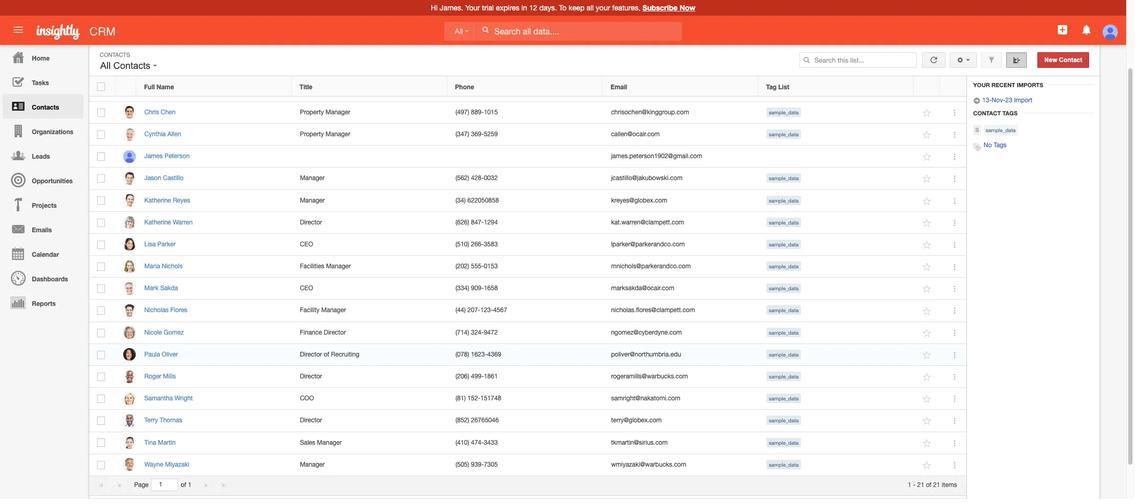 Task type: describe. For each thing, give the bounding box(es) containing it.
facilities manager cell
[[292, 256, 448, 278]]

follow image for jcastillo@jakubowski.com
[[923, 174, 933, 184]]

director cell for (206) 499-1861
[[292, 366, 448, 388]]

follow image for rogeramills@warbucks.com
[[923, 372, 933, 382]]

jason
[[144, 175, 161, 182]]

samantha wright
[[144, 395, 193, 402]]

1 horizontal spatial your
[[974, 82, 990, 88]]

ceo cell for (334) 909-1658
[[292, 278, 448, 300]]

follow image for poliver@northumbria.edu
[[923, 350, 933, 360]]

jcastillo@jakubowski.com
[[611, 175, 683, 182]]

james peterson link
[[144, 153, 195, 160]]

9840
[[484, 86, 498, 94]]

9472
[[484, 329, 498, 336]]

refresh list image
[[929, 56, 939, 64]]

sample_data for albertlee@globex.com
[[769, 43, 799, 49]]

director of recruiting
[[300, 351, 360, 358]]

1861
[[484, 373, 498, 380]]

carlos
[[144, 86, 162, 94]]

(510)
[[456, 241, 469, 248]]

tkmartin@sirius.com cell
[[603, 432, 759, 454]]

tasks
[[32, 79, 49, 87]]

row containing roger mills
[[89, 366, 967, 388]]

cmo
[[300, 20, 315, 28]]

s
[[976, 126, 979, 133]]

1 field
[[152, 480, 178, 491]]

(334) 909-1658
[[456, 285, 498, 292]]

opportunities link
[[3, 168, 84, 192]]

notes for export contacts and notes
[[1043, 69, 1060, 76]]

sample_data for kreyes@globex.com
[[769, 197, 799, 203]]

0 horizontal spatial contact
[[974, 110, 1001, 117]]

123-
[[481, 307, 493, 314]]

207-
[[468, 307, 481, 314]]

barbara lane
[[144, 64, 182, 72]]

aaron
[[144, 20, 161, 28]]

jason castillo link
[[144, 175, 189, 182]]

tasks link
[[3, 69, 84, 94]]

carlossmith@warbucks.com
[[611, 86, 690, 94]]

property manager cell for (347)
[[292, 124, 448, 146]]

rogeramills@warbucks.com cell
[[603, 366, 759, 388]]

roger mills link
[[144, 373, 181, 380]]

4567
[[493, 307, 507, 314]]

tag
[[766, 83, 777, 91]]

row containing lisa parker
[[89, 234, 967, 256]]

(626) 847-1294 cell
[[448, 212, 603, 234]]

tags
[[994, 142, 1007, 149]]

sample_data for tkmartin@sirius.com
[[769, 440, 799, 446]]

mark
[[144, 285, 159, 292]]

(44) 207-123-4567 cell
[[448, 300, 603, 322]]

circle arrow right image
[[974, 97, 981, 105]]

manager cell for (34) 622050858
[[292, 190, 448, 212]]

(202)
[[456, 263, 469, 270]]

carlossmith@warbucks.com cell
[[603, 80, 759, 102]]

follow image for chrisochen@kinggroup.com
[[923, 108, 933, 118]]

import contacts and notes link
[[974, 54, 1060, 61]]

(626) 847-1294
[[456, 219, 498, 226]]

909-
[[471, 285, 484, 292]]

manager for (44) 207-123-4567
[[321, 307, 346, 314]]

847-
[[471, 219, 484, 226]]

sample_data for poliver@northumbria.edu
[[769, 351, 799, 358]]

trial
[[482, 4, 494, 12]]

dashboards
[[32, 275, 68, 283]]

and for export contacts and notes
[[1030, 69, 1041, 76]]

nicholas.flores@clampett.com cell
[[603, 300, 759, 322]]

facility for lee
[[300, 42, 320, 50]]

(852) 26765046 cell
[[448, 410, 603, 432]]

terry thomas link
[[144, 417, 187, 424]]

(078) 1623-4369
[[456, 351, 501, 358]]

nicole gomez link
[[144, 329, 189, 336]]

(510) 266-3583
[[456, 241, 498, 248]]

all
[[587, 4, 594, 12]]

of inside cell
[[324, 351, 329, 358]]

/
[[998, 39, 1000, 46]]

contacts for all contacts
[[113, 61, 150, 71]]

(573)
[[456, 86, 469, 94]]

sample_data for kat.warren@clampett.com
[[769, 219, 799, 225]]

organizations link
[[3, 119, 84, 143]]

follow image for mnichols@parkerandco.com
[[923, 262, 933, 272]]

(65)
[[456, 20, 466, 28]]

manager for (497) 889-1015
[[326, 109, 350, 116]]

2 column header from the left
[[940, 77, 966, 97]]

ceo for smith
[[300, 86, 313, 94]]

row containing samantha wright
[[89, 388, 967, 410]]

terry@globex.com cell
[[603, 410, 759, 432]]

tina martin
[[144, 439, 176, 446]]

-
[[913, 482, 916, 489]]

chrisochen@kinggroup.com
[[611, 109, 689, 116]]

499-
[[471, 373, 484, 380]]

dashboards link
[[3, 266, 84, 290]]

all for all
[[455, 27, 463, 35]]

follow image for samright@nakatomi.com
[[923, 395, 933, 404]]

barbara
[[144, 64, 167, 72]]

list
[[779, 83, 790, 91]]

projects
[[32, 202, 57, 209]]

items
[[942, 482, 957, 489]]

leads link
[[3, 143, 84, 168]]

marksakda@ocair.com
[[611, 285, 675, 292]]

5259
[[484, 131, 498, 138]]

manager for (202) 555-0153
[[326, 263, 351, 270]]

12
[[529, 4, 538, 12]]

sample_data for lparker@parkerandco.com
[[769, 241, 799, 248]]

(573) 957-9840 cell
[[448, 80, 603, 102]]

row containing nicole gomez
[[89, 322, 967, 344]]

(714) 324-9472 cell
[[448, 322, 603, 344]]

row containing tina martin
[[89, 432, 967, 454]]

(970) 805-8725 cell
[[448, 36, 603, 58]]

(562) 428-0032 cell
[[448, 168, 603, 190]]

emails link
[[3, 217, 84, 241]]

row containing katherine reyes
[[89, 190, 967, 212]]

(078) 1623-4369 cell
[[448, 344, 603, 366]]

follow image for terry@globex.com
[[923, 417, 933, 426]]

kat.warren@clampett.com
[[611, 219, 684, 226]]

(852)
[[456, 417, 469, 424]]

(81) 152-151748 cell
[[448, 388, 603, 410]]

2 21 from the left
[[934, 482, 941, 489]]

row containing katherine warren
[[89, 212, 967, 234]]

albert lee
[[144, 42, 173, 50]]

lisa parker link
[[144, 241, 181, 248]]

mnichols@parkerandco.com cell
[[603, 256, 759, 278]]

ceo for sakda
[[300, 285, 313, 292]]

sample_data for rogeramills@warbucks.com
[[769, 373, 799, 380]]

(334) 909-1658 cell
[[448, 278, 603, 300]]

row group containing aaron lang
[[89, 14, 967, 476]]

import for import contacts and notes
[[983, 54, 1001, 61]]

(81)
[[456, 395, 466, 402]]

row containing full name
[[89, 77, 966, 97]]

home link
[[3, 45, 84, 69]]

Search this list... text field
[[800, 52, 917, 68]]

0 horizontal spatial of
[[181, 482, 186, 489]]

(505) 939-7305 cell
[[448, 454, 603, 476]]

nicole
[[144, 329, 162, 336]]

sample_data for callen@ocair.com
[[769, 131, 799, 137]]

sample_data for nicholas.flores@clampett.com
[[769, 307, 799, 314]]

(65) 64367228 cell
[[448, 14, 603, 36]]

smith
[[164, 86, 180, 94]]

follow image for albertlee@globex.com
[[923, 42, 933, 52]]

(497)
[[456, 109, 469, 116]]

row containing albert lee
[[89, 36, 967, 58]]

finance director cell
[[292, 322, 448, 344]]

lparker@parkerandco.com cell
[[603, 234, 759, 256]]

wmiyazaki@warbucks.com cell
[[603, 454, 759, 476]]

callen@ocair.com
[[611, 131, 660, 138]]

katherine for katherine reyes
[[144, 197, 171, 204]]

all for all contacts
[[100, 61, 111, 71]]

marksakda@ocair.com cell
[[603, 278, 759, 300]]

mnichols@parkerandco.com
[[611, 263, 691, 270]]

tina martin link
[[144, 439, 181, 446]]

facility for flores
[[300, 307, 320, 314]]

(202) 555-0153 cell
[[448, 256, 603, 278]]

(714) 324-9472
[[456, 329, 498, 336]]

contacts for export contacts and notes
[[1003, 69, 1028, 76]]

export contacts and notes
[[981, 69, 1060, 76]]

director for mills
[[300, 373, 322, 380]]

row containing james peterson
[[89, 146, 967, 168]]

row containing wayne miyazaki
[[89, 454, 967, 476]]

your recent imports
[[974, 82, 1044, 88]]

james.peterson1902@gmail.com
[[611, 153, 703, 160]]

23
[[1006, 97, 1013, 104]]

follow image for kat.warren@clampett.com
[[923, 218, 933, 228]]

ngomez@cyberdyne.com cell
[[603, 322, 759, 344]]

calendar link
[[3, 241, 84, 266]]

369-
[[471, 131, 484, 138]]

chris chen link
[[144, 109, 181, 116]]

sample_data for samright@nakatomi.com
[[769, 396, 799, 402]]

sample_data for carlossmith@warbucks.com
[[769, 87, 799, 93]]

lisa parker
[[144, 241, 176, 248]]

row containing carlos smith
[[89, 80, 967, 102]]

katherine warren link
[[144, 219, 198, 226]]

katherine reyes
[[144, 197, 190, 204]]

sample_data for marksakda@ocair.com
[[769, 285, 799, 292]]

all link
[[445, 22, 476, 41]]

sample_data for mnichols@parkerandco.com
[[769, 263, 799, 270]]

all contacts
[[100, 61, 153, 71]]

james.peterson1902@gmail.com cell
[[603, 146, 759, 168]]

sample_data for wmiyazaki@warbucks.com
[[769, 462, 799, 468]]

(347) 369-5259 cell
[[448, 124, 603, 146]]



Task type: vqa. For each thing, say whether or not it's contained in the screenshot.


Task type: locate. For each thing, give the bounding box(es) containing it.
19 row from the top
[[89, 410, 967, 432]]

manager cell for (562) 428-0032
[[292, 168, 448, 190]]

jason castillo
[[144, 175, 184, 182]]

1 21 from the left
[[918, 482, 925, 489]]

row containing cynthia allen
[[89, 124, 967, 146]]

follow image for lparker@parkerandco.com
[[923, 240, 933, 250]]

manager
[[321, 42, 346, 50], [326, 109, 350, 116], [326, 131, 350, 138], [300, 175, 325, 182], [300, 197, 325, 204], [326, 263, 351, 270], [321, 307, 346, 314], [317, 439, 342, 446], [300, 461, 325, 468]]

8 follow image from the top
[[923, 262, 933, 272]]

4 follow image from the top
[[923, 240, 933, 250]]

james peterson
[[144, 153, 190, 160]]

contacts down show sidebar image
[[1003, 69, 1028, 76]]

2 ceo cell from the top
[[292, 234, 448, 256]]

import down /
[[983, 54, 1001, 61]]

0 vertical spatial property manager
[[300, 109, 350, 116]]

6 follow image from the top
[[923, 152, 933, 162]]

director for warren
[[300, 219, 322, 226]]

property manager cell for (497)
[[292, 102, 448, 124]]

row
[[89, 14, 967, 36], [89, 36, 967, 58], [89, 77, 966, 97], [89, 80, 967, 102], [89, 102, 967, 124], [89, 124, 967, 146], [89, 146, 967, 168], [89, 168, 967, 190], [89, 190, 967, 212], [89, 212, 967, 234], [89, 234, 967, 256], [89, 256, 967, 278], [89, 278, 967, 300], [89, 300, 967, 322], [89, 322, 967, 344], [89, 344, 967, 366], [89, 366, 967, 388], [89, 388, 967, 410], [89, 410, 967, 432], [89, 432, 967, 454], [89, 454, 967, 476]]

957-
[[471, 86, 484, 94]]

white image
[[482, 26, 489, 33]]

nicholas
[[144, 307, 169, 314]]

row containing jason castillo
[[89, 168, 967, 190]]

(505)
[[456, 461, 469, 468]]

director cell for (626) 847-1294
[[292, 212, 448, 234]]

0 horizontal spatial export
[[983, 69, 1001, 76]]

property
[[300, 109, 324, 116], [300, 131, 324, 138]]

3 follow image from the top
[[923, 64, 933, 74]]

ceo cell
[[292, 80, 448, 102], [292, 234, 448, 256], [292, 278, 448, 300]]

0 vertical spatial all
[[455, 27, 463, 35]]

export right /
[[1002, 39, 1025, 46]]

1 vertical spatial facility manager cell
[[292, 300, 448, 322]]

1 horizontal spatial 21
[[934, 482, 941, 489]]

1 down miyazaki
[[188, 482, 191, 489]]

2 ceo from the top
[[300, 241, 313, 248]]

allen
[[167, 131, 181, 138]]

facility manager for (44)
[[300, 307, 346, 314]]

mark sakda
[[144, 285, 178, 292]]

manager inside cell
[[326, 263, 351, 270]]

0 vertical spatial property
[[300, 109, 324, 116]]

3 row from the top
[[89, 77, 966, 97]]

0 vertical spatial director cell
[[292, 212, 448, 234]]

21 row from the top
[[89, 454, 967, 476]]

0032
[[484, 175, 498, 182]]

navigation containing home
[[0, 45, 84, 315]]

facilities manager
[[300, 263, 351, 270]]

10 follow image from the top
[[923, 328, 933, 338]]

3583
[[484, 241, 498, 248]]

0 horizontal spatial all
[[100, 61, 111, 71]]

of right -
[[926, 482, 932, 489]]

12 row from the top
[[89, 256, 967, 278]]

1 property manager cell from the top
[[292, 102, 448, 124]]

1 vertical spatial facility
[[300, 307, 320, 314]]

albertlee@globex.com
[[611, 42, 673, 50]]

contact down 13-
[[974, 110, 1001, 117]]

follow image
[[923, 20, 933, 30], [923, 42, 933, 52], [923, 64, 933, 74], [923, 108, 933, 118], [923, 130, 933, 140], [923, 152, 933, 162], [923, 174, 933, 184], [923, 262, 933, 272], [923, 306, 933, 316], [923, 328, 933, 338], [923, 350, 933, 360], [923, 372, 933, 382], [923, 395, 933, 404], [923, 417, 933, 426], [923, 461, 933, 471]]

show sidebar image
[[1014, 56, 1021, 64]]

(562) 428-0032
[[456, 175, 498, 182]]

2 horizontal spatial of
[[926, 482, 932, 489]]

wayne
[[144, 461, 163, 468]]

sales manager cell
[[292, 432, 448, 454]]

property manager for (347)
[[300, 131, 350, 138]]

katherine down jason
[[144, 197, 171, 204]]

(078)
[[456, 351, 469, 358]]

albertlee@globex.com cell
[[603, 36, 759, 58]]

jcastillo@jakubowski.com cell
[[603, 168, 759, 190]]

20 row from the top
[[89, 432, 967, 454]]

barbara lane link
[[144, 64, 187, 72]]

(970)
[[456, 42, 469, 50]]

follow image
[[923, 86, 933, 96], [923, 196, 933, 206], [923, 218, 933, 228], [923, 240, 933, 250], [923, 284, 933, 294], [923, 439, 933, 449]]

contacts up full
[[113, 61, 150, 71]]

and left new
[[1030, 54, 1041, 61]]

1 property manager from the top
[[300, 109, 350, 116]]

(34)
[[456, 197, 466, 204]]

director for thomas
[[300, 417, 322, 424]]

wayne miyazaki link
[[144, 461, 195, 468]]

2 vertical spatial import
[[1015, 97, 1033, 104]]

manager for (410) 474-3433
[[317, 439, 342, 446]]

3 manager cell from the top
[[292, 454, 448, 476]]

0 vertical spatial and
[[1030, 54, 1041, 61]]

6 row from the top
[[89, 124, 967, 146]]

contacts link
[[3, 94, 84, 119]]

sample_data for chrisochen@kinggroup.com
[[769, 109, 799, 115]]

your left trial
[[465, 4, 480, 12]]

import right 23
[[1015, 97, 1033, 104]]

(970) 805-8725
[[456, 42, 498, 50]]

facility manager for (970)
[[300, 42, 346, 50]]

manager for (970) 805-8725
[[321, 42, 346, 50]]

row containing mark sakda
[[89, 278, 967, 300]]

facility manager cell
[[292, 36, 448, 58], [292, 300, 448, 322]]

row group
[[89, 14, 967, 476]]

follow image for nicholas.flores@clampett.com
[[923, 306, 933, 316]]

2 vertical spatial ceo cell
[[292, 278, 448, 300]]

your
[[465, 4, 480, 12], [974, 82, 990, 88]]

contacts up organizations link
[[32, 103, 59, 111]]

katherine for katherine warren
[[144, 219, 171, 226]]

follow image for aaron.lang@clampett.com
[[923, 20, 933, 30]]

subscribe now link
[[643, 3, 696, 12]]

notes right show sidebar image
[[1043, 54, 1060, 61]]

follow image for james.peterson1902@gmail.com
[[923, 152, 933, 162]]

sample_data for terry@globex.com
[[769, 418, 799, 424]]

director cell
[[292, 212, 448, 234], [292, 366, 448, 388], [292, 410, 448, 432]]

1 vertical spatial director cell
[[292, 366, 448, 388]]

1623-
[[471, 351, 488, 358]]

0 vertical spatial contact
[[1059, 56, 1083, 64]]

contacts up export contacts and notes 'link'
[[1003, 54, 1028, 61]]

21 right -
[[918, 482, 925, 489]]

no tags
[[984, 142, 1007, 149]]

notes for import contacts and notes
[[1043, 54, 1060, 61]]

2 manager cell from the top
[[292, 190, 448, 212]]

notifications image
[[1081, 24, 1093, 36]]

contact inside "link"
[[1059, 56, 1083, 64]]

chris chen
[[144, 109, 176, 116]]

samantha wright link
[[144, 395, 198, 402]]

facility manager up finance director
[[300, 307, 346, 314]]

3 ceo cell from the top
[[292, 278, 448, 300]]

your up 13-
[[974, 82, 990, 88]]

oliver
[[162, 351, 178, 358]]

manager cell for (505) 939-7305
[[292, 454, 448, 476]]

to
[[559, 4, 567, 12]]

contacts
[[1017, 11, 1048, 17]]

1 vertical spatial export
[[983, 69, 1001, 76]]

1 horizontal spatial contact
[[1059, 56, 1083, 64]]

1
[[188, 482, 191, 489], [908, 482, 912, 489]]

2 facility manager cell from the top
[[292, 300, 448, 322]]

property manager for (497)
[[300, 109, 350, 116]]

0 vertical spatial ceo cell
[[292, 80, 448, 102]]

(497) 889-1015 cell
[[448, 102, 603, 124]]

row containing nicholas flores
[[89, 300, 967, 322]]

coo cell
[[292, 388, 448, 410]]

2 follow image from the top
[[923, 196, 933, 206]]

facility down cmo
[[300, 42, 320, 50]]

15 row from the top
[[89, 322, 967, 344]]

4 follow image from the top
[[923, 108, 933, 118]]

ceo for parker
[[300, 241, 313, 248]]

import
[[974, 39, 996, 46], [983, 54, 1001, 61], [1015, 97, 1033, 104]]

1 ceo from the top
[[300, 86, 313, 94]]

2 vertical spatial director cell
[[292, 410, 448, 432]]

row containing paula oliver
[[89, 344, 967, 366]]

of 1
[[181, 482, 191, 489]]

of left recruiting
[[324, 351, 329, 358]]

follow image for wmiyazaki@warbucks.com
[[923, 461, 933, 471]]

all inside all contacts button
[[100, 61, 111, 71]]

1 horizontal spatial column header
[[940, 77, 966, 97]]

cog image
[[957, 56, 964, 64]]

1 property from the top
[[300, 109, 324, 116]]

tina
[[144, 439, 156, 446]]

1 vertical spatial katherine
[[144, 219, 171, 226]]

0 vertical spatial facility manager cell
[[292, 36, 448, 58]]

1 vertical spatial property
[[300, 131, 324, 138]]

new contact link
[[1038, 52, 1090, 68]]

15 follow image from the top
[[923, 461, 933, 471]]

17 row from the top
[[89, 366, 967, 388]]

2 property manager from the top
[[300, 131, 350, 138]]

search image
[[803, 56, 811, 64]]

555-
[[471, 263, 484, 270]]

Search all data.... text field
[[476, 22, 682, 41]]

1 vertical spatial all
[[100, 61, 111, 71]]

new
[[1045, 56, 1058, 64]]

1 katherine from the top
[[144, 197, 171, 204]]

cynthia allen
[[144, 131, 181, 138]]

follow image for ngomez@cyberdyne.com
[[923, 328, 933, 338]]

2 property manager cell from the top
[[292, 124, 448, 146]]

show list view filters image
[[988, 56, 996, 64]]

(334)
[[456, 285, 469, 292]]

poliver@northumbria.edu cell
[[603, 344, 759, 366]]

contacts inside all contacts button
[[113, 61, 150, 71]]

1 vertical spatial contact
[[974, 110, 1001, 117]]

hi james. your trial expires in 12 days. to keep all your features, subscribe now
[[431, 3, 696, 12]]

1 facility from the top
[[300, 42, 320, 50]]

18 row from the top
[[89, 388, 967, 410]]

(206) 499-1861 cell
[[448, 366, 603, 388]]

1 vertical spatial your
[[974, 82, 990, 88]]

follow image for tkmartin@sirius.com
[[923, 439, 933, 449]]

cmo cell
[[292, 14, 448, 36]]

row containing aaron lang
[[89, 14, 967, 36]]

14 follow image from the top
[[923, 417, 933, 426]]

None checkbox
[[97, 20, 105, 29], [97, 130, 105, 139], [97, 241, 105, 249], [97, 263, 105, 271], [97, 285, 105, 293], [97, 351, 105, 359], [97, 417, 105, 425], [97, 461, 105, 469], [97, 20, 105, 29], [97, 130, 105, 139], [97, 241, 105, 249], [97, 263, 105, 271], [97, 285, 105, 293], [97, 351, 105, 359], [97, 417, 105, 425], [97, 461, 105, 469]]

paula
[[144, 351, 160, 358]]

manager cell
[[292, 168, 448, 190], [292, 190, 448, 212], [292, 454, 448, 476]]

0 vertical spatial export
[[1002, 39, 1025, 46]]

samright@nakatomi.com cell
[[603, 388, 759, 410]]

follow image for marksakda@ocair.com
[[923, 284, 933, 294]]

21 left items
[[934, 482, 941, 489]]

1 facility manager from the top
[[300, 42, 346, 50]]

manager for (347) 369-5259
[[326, 131, 350, 138]]

director of recruiting cell
[[292, 344, 448, 366]]

emails
[[32, 226, 52, 234]]

finance director
[[300, 329, 346, 336]]

all contacts button
[[98, 58, 160, 74]]

full
[[144, 83, 155, 91]]

column header
[[115, 77, 136, 97], [940, 77, 966, 97]]

2 notes from the top
[[1043, 69, 1060, 76]]

2 facility from the top
[[300, 307, 320, 314]]

1 horizontal spatial all
[[455, 27, 463, 35]]

facility up finance at bottom
[[300, 307, 320, 314]]

0 horizontal spatial your
[[465, 4, 480, 12]]

0 vertical spatial ceo
[[300, 86, 313, 94]]

1 ceo cell from the top
[[292, 80, 448, 102]]

recruiting
[[331, 351, 360, 358]]

1 vertical spatial import
[[983, 54, 1001, 61]]

0 horizontal spatial 21
[[918, 482, 925, 489]]

thomas
[[160, 417, 182, 424]]

5 follow image from the top
[[923, 130, 933, 140]]

facility manager cell for (44)
[[292, 300, 448, 322]]

kreyes@globex.com
[[611, 197, 668, 204]]

0 vertical spatial facility manager
[[300, 42, 346, 50]]

nov-
[[992, 97, 1006, 104]]

navigation
[[0, 45, 84, 315]]

now
[[680, 3, 696, 12]]

and for import contacts and notes
[[1030, 54, 1041, 61]]

callen@ocair.com cell
[[603, 124, 759, 146]]

1 column header from the left
[[115, 77, 136, 97]]

1 vertical spatial ceo cell
[[292, 234, 448, 256]]

contacts for import contacts and notes
[[1003, 54, 1028, 61]]

8725
[[484, 42, 498, 50]]

reports
[[32, 300, 56, 308]]

21
[[918, 482, 925, 489], [934, 482, 941, 489]]

1 row from the top
[[89, 14, 967, 36]]

column header down "all contacts"
[[115, 77, 136, 97]]

None checkbox
[[97, 42, 105, 51], [97, 64, 105, 73], [97, 82, 105, 91], [97, 86, 105, 95], [97, 108, 105, 117], [97, 153, 105, 161], [97, 175, 105, 183], [97, 197, 105, 205], [97, 219, 105, 227], [97, 307, 105, 315], [97, 329, 105, 337], [97, 373, 105, 381], [97, 395, 105, 403], [97, 439, 105, 447], [97, 42, 105, 51], [97, 64, 105, 73], [97, 82, 105, 91], [97, 86, 105, 95], [97, 108, 105, 117], [97, 153, 105, 161], [97, 175, 105, 183], [97, 197, 105, 205], [97, 219, 105, 227], [97, 307, 105, 315], [97, 329, 105, 337], [97, 373, 105, 381], [97, 395, 105, 403], [97, 439, 105, 447]]

9 follow image from the top
[[923, 306, 933, 316]]

contacts inside contacts link
[[32, 103, 59, 111]]

chris
[[144, 109, 159, 116]]

import left /
[[974, 39, 996, 46]]

carlos smith
[[144, 86, 180, 94]]

smartmerge
[[974, 11, 1015, 17]]

follow image inside "barbara lane" 'row'
[[923, 64, 933, 74]]

import for import / export
[[974, 39, 996, 46]]

director inside cell
[[324, 329, 346, 336]]

16 row from the top
[[89, 344, 967, 366]]

follow image for kreyes@globex.com
[[923, 196, 933, 206]]

1 horizontal spatial export
[[1002, 39, 1025, 46]]

aaron.lang@clampett.com cell
[[603, 14, 759, 36]]

(65) 64367228
[[456, 20, 496, 28]]

1 vertical spatial facility manager
[[300, 307, 346, 314]]

follow image for carlossmith@warbucks.com
[[923, 86, 933, 96]]

3 ceo from the top
[[300, 285, 313, 292]]

kreyes@globex.com cell
[[603, 190, 759, 212]]

1 left -
[[908, 482, 912, 489]]

calendar
[[32, 251, 59, 259]]

paula oliver
[[144, 351, 178, 358]]

10 row from the top
[[89, 212, 967, 234]]

0 vertical spatial notes
[[1043, 54, 1060, 61]]

(410) 474-3433 cell
[[448, 432, 603, 454]]

reports link
[[3, 290, 84, 315]]

1 vertical spatial property manager
[[300, 131, 350, 138]]

director up coo
[[300, 373, 322, 380]]

1 horizontal spatial 1
[[908, 482, 912, 489]]

import contacts and notes
[[981, 54, 1060, 61]]

0 vertical spatial your
[[465, 4, 480, 12]]

9 row from the top
[[89, 190, 967, 212]]

column header down cog image
[[940, 77, 966, 97]]

1 follow image from the top
[[923, 86, 933, 96]]

property for allen
[[300, 131, 324, 138]]

your inside hi james. your trial expires in 12 days. to keep all your features, subscribe now
[[465, 4, 480, 12]]

13-nov-23 import
[[981, 97, 1033, 104]]

all down crm
[[100, 61, 111, 71]]

james
[[144, 153, 163, 160]]

3 follow image from the top
[[923, 218, 933, 228]]

facility manager down cmo
[[300, 42, 346, 50]]

all inside the all link
[[455, 27, 463, 35]]

1658
[[484, 285, 498, 292]]

1 facility manager cell from the top
[[292, 36, 448, 58]]

contact right new
[[1059, 56, 1083, 64]]

1 vertical spatial notes
[[1043, 69, 1060, 76]]

ceo cell for (573) 957-9840
[[292, 80, 448, 102]]

0 horizontal spatial 1
[[188, 482, 191, 489]]

ceo cell for (510) 266-3583
[[292, 234, 448, 256]]

2 row from the top
[[89, 36, 967, 58]]

(202) 555-0153
[[456, 263, 498, 270]]

2 follow image from the top
[[923, 42, 933, 52]]

428-
[[471, 175, 484, 182]]

0 vertical spatial import
[[974, 39, 996, 46]]

row containing terry thomas
[[89, 410, 967, 432]]

director up sales
[[300, 417, 322, 424]]

2 vertical spatial ceo
[[300, 285, 313, 292]]

director up director of recruiting
[[324, 329, 346, 336]]

facility manager cell for (970)
[[292, 36, 448, 58]]

7 follow image from the top
[[923, 174, 933, 184]]

0 vertical spatial katherine
[[144, 197, 171, 204]]

follow image for callen@ocair.com
[[923, 130, 933, 140]]

7 row from the top
[[89, 146, 967, 168]]

contacts up "all contacts"
[[100, 52, 130, 58]]

14 row from the top
[[89, 300, 967, 322]]

1 vertical spatial ceo
[[300, 241, 313, 248]]

2 director cell from the top
[[292, 366, 448, 388]]

1 notes from the top
[[1043, 54, 1060, 61]]

13 row from the top
[[89, 278, 967, 300]]

notes down new
[[1043, 69, 1060, 76]]

2 property from the top
[[300, 131, 324, 138]]

151748
[[481, 395, 501, 402]]

of right 1 field
[[181, 482, 186, 489]]

5 row from the top
[[89, 102, 967, 124]]

all up (970)
[[455, 27, 463, 35]]

katherine up lisa parker
[[144, 219, 171, 226]]

projects link
[[3, 192, 84, 217]]

export down show list view filters icon
[[983, 69, 1001, 76]]

barbara lane row
[[89, 58, 967, 80]]

1 director cell from the top
[[292, 212, 448, 234]]

row containing chris chen
[[89, 102, 967, 124]]

and up imports
[[1030, 69, 1041, 76]]

1 horizontal spatial of
[[324, 351, 329, 358]]

warren
[[173, 219, 193, 226]]

director down finance at bottom
[[300, 351, 322, 358]]

sample_data
[[769, 43, 799, 49], [769, 65, 799, 71], [769, 87, 799, 93], [769, 109, 799, 115], [986, 127, 1016, 133], [769, 131, 799, 137], [769, 175, 799, 181], [769, 197, 799, 203], [769, 219, 799, 225], [769, 241, 799, 248], [769, 263, 799, 270], [769, 285, 799, 292], [769, 307, 799, 314], [769, 329, 799, 336], [769, 351, 799, 358], [769, 373, 799, 380], [769, 396, 799, 402], [769, 418, 799, 424], [769, 440, 799, 446], [769, 462, 799, 468]]

samantha
[[144, 395, 173, 402]]

5 follow image from the top
[[923, 284, 933, 294]]

recent
[[992, 82, 1016, 88]]

(410) 474-3433
[[456, 439, 498, 446]]

albert lee link
[[144, 42, 178, 50]]

property manager cell
[[292, 102, 448, 124], [292, 124, 448, 146]]

cell
[[759, 14, 915, 36], [941, 14, 967, 36], [292, 58, 448, 80], [448, 58, 603, 80], [603, 58, 759, 80], [115, 80, 136, 102], [292, 146, 448, 168], [448, 146, 603, 168], [759, 146, 915, 168], [89, 344, 115, 366]]

director up facilities
[[300, 219, 322, 226]]

805-
[[471, 42, 484, 50]]

kat.warren@clampett.com cell
[[603, 212, 759, 234]]

12 follow image from the top
[[923, 372, 933, 382]]

1 vertical spatial and
[[1030, 69, 1041, 76]]

sakda
[[160, 285, 178, 292]]

property for chen
[[300, 109, 324, 116]]

contact
[[1059, 56, 1083, 64], [974, 110, 1001, 117]]

8 row from the top
[[89, 168, 967, 190]]

sample_data for ngomez@cyberdyne.com
[[769, 329, 799, 336]]

tags
[[1003, 110, 1018, 117]]

2 katherine from the top
[[144, 219, 171, 226]]

(510) 266-3583 cell
[[448, 234, 603, 256]]

(34) 622050858 cell
[[448, 190, 603, 212]]

sample_data inside "barbara lane" 'row'
[[769, 65, 799, 71]]

6 follow image from the top
[[923, 439, 933, 449]]

1 follow image from the top
[[923, 20, 933, 30]]

1 manager cell from the top
[[292, 168, 448, 190]]

0 vertical spatial facility
[[300, 42, 320, 50]]

director inside cell
[[300, 351, 322, 358]]

3433
[[484, 439, 498, 446]]

tkmartin@sirius.com
[[611, 439, 668, 446]]

row containing maria nichols
[[89, 256, 967, 278]]

sample_data for jcastillo@jakubowski.com
[[769, 175, 799, 181]]

manager inside 'cell'
[[317, 439, 342, 446]]

chrisochen@kinggroup.com cell
[[603, 102, 759, 124]]

(497) 889-1015
[[456, 109, 498, 116]]

11 row from the top
[[89, 234, 967, 256]]

4 row from the top
[[89, 80, 967, 102]]

director cell for (852) 26765046
[[292, 410, 448, 432]]

nicholas flores link
[[144, 307, 193, 314]]

13 follow image from the top
[[923, 395, 933, 404]]

64367228
[[468, 20, 496, 28]]

and
[[1030, 54, 1041, 61], [1030, 69, 1041, 76]]

smartmerge contacts
[[974, 11, 1048, 17]]

0 horizontal spatial column header
[[115, 77, 136, 97]]

3 director cell from the top
[[292, 410, 448, 432]]

11 follow image from the top
[[923, 350, 933, 360]]

2 facility manager from the top
[[300, 307, 346, 314]]



